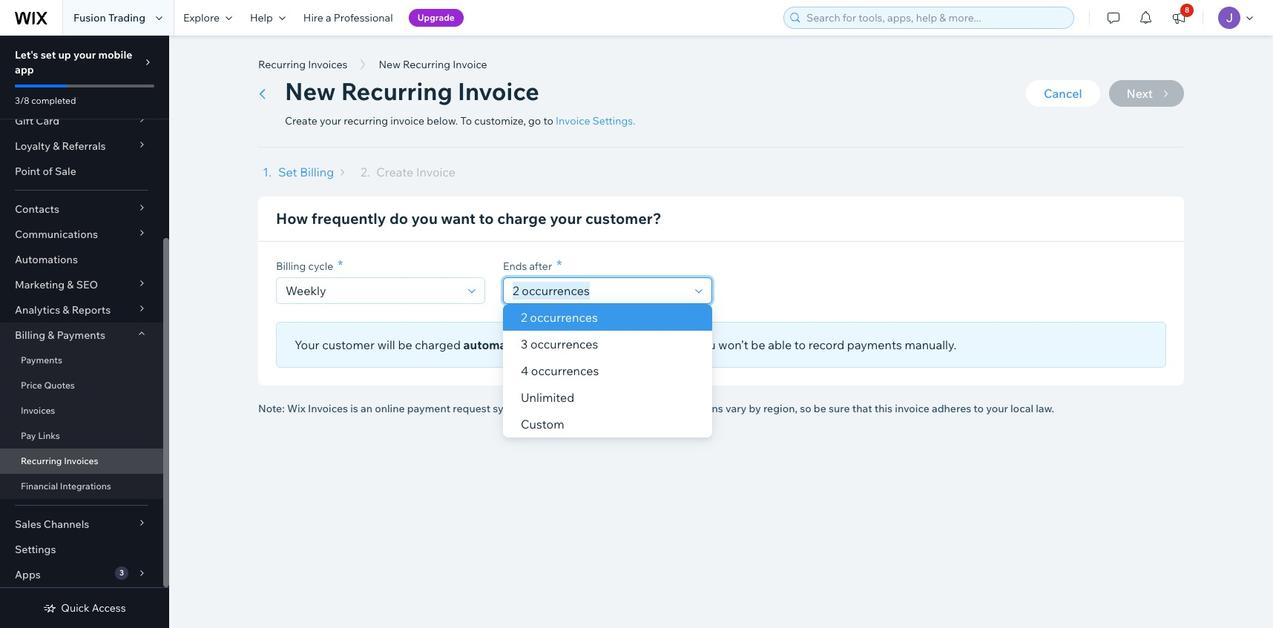 Task type: locate. For each thing, give the bounding box(es) containing it.
you
[[411, 209, 438, 228], [695, 338, 716, 352]]

recurring invoices up financial integrations at the bottom left of the page
[[21, 455, 98, 467]]

1 vertical spatial 3
[[119, 568, 124, 578]]

1 horizontal spatial 3
[[521, 337, 528, 352]]

gift card button
[[0, 108, 163, 134]]

you left won't
[[695, 338, 716, 352]]

& down "analytics & reports" at the left of page
[[48, 329, 55, 342]]

new down professional in the top of the page
[[379, 58, 401, 71]]

1 vertical spatial recurring invoices
[[21, 455, 98, 467]]

occurrences down 3 occurrences
[[531, 364, 599, 378]]

payment,
[[625, 338, 677, 352]]

invoice left below.
[[390, 114, 424, 128]]

you right do
[[411, 209, 438, 228]]

be left sure
[[814, 402, 826, 415]]

settings
[[15, 543, 56, 556]]

3 inside sidebar element
[[119, 568, 124, 578]]

& left reports
[[63, 303, 69, 317]]

sidebar element
[[0, 0, 169, 628]]

& for analytics
[[63, 303, 69, 317]]

& right 'loyalty'
[[53, 139, 60, 153]]

payments
[[57, 329, 105, 342], [21, 355, 62, 366]]

invoice up want
[[416, 165, 456, 180]]

0 vertical spatial invoice
[[390, 114, 424, 128]]

contacts
[[15, 203, 59, 216]]

invoice
[[453, 58, 487, 71], [458, 76, 539, 106], [556, 114, 590, 128], [416, 165, 456, 180]]

3 for 3 occurrences
[[521, 337, 528, 352]]

recurring down help button
[[258, 58, 306, 71]]

2 * from the left
[[557, 257, 562, 274]]

customer
[[322, 338, 375, 352]]

occurrences up 4 occurrences
[[530, 337, 598, 352]]

e-
[[612, 402, 621, 415]]

loyalty
[[15, 139, 50, 153]]

recurring inside button
[[258, 58, 306, 71]]

note: wix invoices is an online payment request system. accounting and e-invoicing regulations vary by region, so be sure that this invoice adheres to your local law.
[[258, 402, 1054, 415]]

new inside button
[[379, 58, 401, 71]]

after right ends
[[529, 260, 552, 273]]

regulations
[[668, 402, 723, 415]]

gift
[[15, 114, 33, 128]]

new recurring invoice down upgrade button
[[379, 58, 487, 71]]

* right the cycle
[[338, 257, 343, 274]]

1 vertical spatial payments
[[21, 355, 62, 366]]

invoice right go
[[556, 114, 590, 128]]

channels
[[44, 518, 89, 531]]

create up '1. set billing'
[[285, 114, 317, 128]]

point
[[15, 165, 40, 178]]

0 horizontal spatial invoice
[[390, 114, 424, 128]]

your
[[73, 48, 96, 62], [320, 114, 341, 128], [550, 209, 582, 228], [986, 402, 1008, 415]]

help
[[250, 11, 273, 24]]

8
[[1185, 5, 1189, 15]]

region,
[[763, 402, 798, 415]]

after
[[529, 260, 552, 273], [544, 338, 569, 352]]

so right "region,"
[[800, 402, 811, 415]]

billing inside billing cycle *
[[276, 260, 306, 273]]

invoices
[[308, 58, 348, 71], [308, 402, 348, 415], [21, 405, 55, 416], [64, 455, 98, 467]]

how frequently do you want to charge your customer?
[[276, 209, 661, 228]]

0 vertical spatial create
[[285, 114, 317, 128]]

0 horizontal spatial 3
[[119, 568, 124, 578]]

after up 4 occurrences
[[544, 338, 569, 352]]

&
[[53, 139, 60, 153], [67, 278, 74, 292], [63, 303, 69, 317], [48, 329, 55, 342]]

payments inside billing & payments dropdown button
[[57, 329, 105, 342]]

new recurring invoice down new recurring invoice button
[[285, 76, 539, 106]]

invoices left is
[[308, 402, 348, 415]]

let's set up your mobile app
[[15, 48, 132, 76]]

0 horizontal spatial new
[[285, 76, 336, 106]]

0 vertical spatial you
[[411, 209, 438, 228]]

0 horizontal spatial *
[[338, 257, 343, 274]]

local
[[1010, 402, 1033, 415]]

financial integrations link
[[0, 474, 163, 499]]

0 vertical spatial after
[[529, 260, 552, 273]]

0 horizontal spatial recurring invoices
[[21, 455, 98, 467]]

automations
[[15, 253, 78, 266]]

occurrences up 3 occurrences
[[530, 310, 598, 325]]

1 horizontal spatial so
[[800, 402, 811, 415]]

their
[[572, 338, 598, 352]]

new down recurring invoices button at the left top
[[285, 76, 336, 106]]

0 horizontal spatial be
[[398, 338, 412, 352]]

accounting
[[533, 402, 589, 415]]

3 occurrences
[[521, 337, 598, 352]]

0 horizontal spatial create
[[285, 114, 317, 128]]

recurring invoices inside sidebar element
[[21, 455, 98, 467]]

payments up payments link
[[57, 329, 105, 342]]

1 vertical spatial occurrences
[[530, 337, 598, 352]]

* for ends after *
[[557, 257, 562, 274]]

your left the recurring
[[320, 114, 341, 128]]

invoices inside recurring invoices button
[[308, 58, 348, 71]]

invoice
[[390, 114, 424, 128], [895, 402, 929, 415]]

2 vertical spatial billing
[[15, 329, 45, 342]]

2 vertical spatial occurrences
[[531, 364, 599, 378]]

0 vertical spatial recurring invoices
[[258, 58, 348, 71]]

1 horizontal spatial *
[[557, 257, 562, 274]]

0 vertical spatial new recurring invoice
[[379, 58, 487, 71]]

to right want
[[479, 209, 494, 228]]

frequently
[[311, 209, 386, 228]]

invoices down the pay links 'link'
[[64, 455, 98, 467]]

marketing & seo
[[15, 278, 98, 292]]

communications
[[15, 228, 98, 241]]

list box
[[503, 304, 712, 438]]

access
[[92, 602, 126, 615]]

1 vertical spatial new recurring invoice
[[285, 76, 539, 106]]

your inside let's set up your mobile app
[[73, 48, 96, 62]]

recurring down the pay links
[[21, 455, 62, 467]]

billing down analytics
[[15, 329, 45, 342]]

billing
[[300, 165, 334, 180], [276, 260, 306, 273], [15, 329, 45, 342]]

professional
[[334, 11, 393, 24]]

wix
[[287, 402, 305, 415]]

settings.
[[592, 114, 635, 128]]

billing cycle *
[[276, 257, 343, 274]]

go
[[528, 114, 541, 128]]

be right will
[[398, 338, 412, 352]]

financial
[[21, 481, 58, 492]]

able
[[768, 338, 792, 352]]

upgrade button
[[408, 9, 464, 27]]

occurrences inside option
[[530, 310, 598, 325]]

payments up price quotes
[[21, 355, 62, 366]]

price quotes link
[[0, 373, 163, 398]]

occurrences
[[530, 310, 598, 325], [530, 337, 598, 352], [531, 364, 599, 378]]

be left able
[[751, 338, 765, 352]]

manually.
[[905, 338, 956, 352]]

& left 'seo'
[[67, 278, 74, 292]]

1 * from the left
[[338, 257, 343, 274]]

recurring
[[258, 58, 306, 71], [403, 58, 450, 71], [341, 76, 452, 106], [21, 455, 62, 467]]

0 vertical spatial 3
[[521, 337, 528, 352]]

first
[[601, 338, 622, 352]]

referrals
[[62, 139, 106, 153]]

recurring invoices inside button
[[258, 58, 348, 71]]

invoice up 'to'
[[453, 58, 487, 71]]

set
[[41, 48, 56, 62]]

3 inside 'list box'
[[521, 337, 528, 352]]

below.
[[427, 114, 458, 128]]

3 down 2
[[521, 337, 528, 352]]

invoices up the pay links
[[21, 405, 55, 416]]

quick access button
[[43, 602, 126, 615]]

* right ends
[[557, 257, 562, 274]]

create right 2.
[[376, 165, 413, 180]]

recurring inside button
[[403, 58, 450, 71]]

1 vertical spatial create
[[376, 165, 413, 180]]

0 vertical spatial so
[[680, 338, 693, 352]]

record
[[808, 338, 844, 352]]

2 horizontal spatial be
[[814, 402, 826, 415]]

0 vertical spatial payments
[[57, 329, 105, 342]]

contacts button
[[0, 197, 163, 222]]

card
[[36, 114, 59, 128]]

occurrences for 2 occurrences
[[530, 310, 598, 325]]

1 horizontal spatial new
[[379, 58, 401, 71]]

your right up
[[73, 48, 96, 62]]

billing left the cycle
[[276, 260, 306, 273]]

recurring invoices
[[258, 58, 348, 71], [21, 455, 98, 467]]

1 horizontal spatial you
[[695, 338, 716, 352]]

1 horizontal spatial invoice
[[895, 402, 929, 415]]

invoices down a
[[308, 58, 348, 71]]

be
[[398, 338, 412, 352], [751, 338, 765, 352], [814, 402, 826, 415]]

sure
[[829, 402, 850, 415]]

recurring invoices down hire at the top left
[[258, 58, 348, 71]]

to
[[543, 114, 553, 128], [479, 209, 494, 228], [794, 338, 806, 352], [974, 402, 984, 415]]

1 horizontal spatial create
[[376, 165, 413, 180]]

0 vertical spatial occurrences
[[530, 310, 598, 325]]

upgrade
[[417, 12, 455, 23]]

an
[[361, 402, 372, 415]]

3
[[521, 337, 528, 352], [119, 568, 124, 578]]

that
[[852, 402, 872, 415]]

occurrences for 4 occurrences
[[531, 364, 599, 378]]

billing right the set
[[300, 165, 334, 180]]

0 vertical spatial new
[[379, 58, 401, 71]]

& for loyalty
[[53, 139, 60, 153]]

Billing cycle field
[[281, 278, 464, 303]]

occurrences for 3 occurrences
[[530, 337, 598, 352]]

1 vertical spatial billing
[[276, 260, 306, 273]]

sales channels button
[[0, 512, 163, 537]]

invoice right this
[[895, 402, 929, 415]]

3 up access
[[119, 568, 124, 578]]

pay
[[21, 430, 36, 441]]

marketing & seo button
[[0, 272, 163, 297]]

1 horizontal spatial recurring invoices
[[258, 58, 348, 71]]

recurring down upgrade button
[[403, 58, 450, 71]]

billing inside dropdown button
[[15, 329, 45, 342]]

so right payment,
[[680, 338, 693, 352]]

so
[[680, 338, 693, 352], [800, 402, 811, 415]]

your right charge
[[550, 209, 582, 228]]

0 horizontal spatial so
[[680, 338, 693, 352]]



Task type: vqa. For each thing, say whether or not it's contained in the screenshot.
the rightmost New
yes



Task type: describe. For each thing, give the bounding box(es) containing it.
billing for *
[[276, 260, 306, 273]]

recurring invoices for recurring invoices button at the left top
[[258, 58, 348, 71]]

invoice inside new recurring invoice button
[[453, 58, 487, 71]]

adheres
[[932, 402, 971, 415]]

& for marketing
[[67, 278, 74, 292]]

explore
[[183, 11, 220, 24]]

hire a professional link
[[294, 0, 402, 36]]

integrations
[[60, 481, 111, 492]]

2 occurrences option
[[503, 304, 712, 331]]

online
[[375, 402, 405, 415]]

point of sale link
[[0, 159, 163, 184]]

pay links link
[[0, 424, 163, 449]]

settings link
[[0, 537, 163, 562]]

3/8
[[15, 95, 29, 106]]

2.
[[361, 165, 370, 180]]

mobile
[[98, 48, 132, 62]]

to right adheres
[[974, 402, 984, 415]]

gift card
[[15, 114, 59, 128]]

Search for tools, apps, help & more... field
[[802, 7, 1069, 28]]

quick access
[[61, 602, 126, 615]]

your customer will be charged automatically after their first payment, so you won't be able to record payments manually.
[[295, 338, 956, 352]]

ends after *
[[503, 257, 562, 274]]

completed
[[31, 95, 76, 106]]

price
[[21, 380, 42, 391]]

1 vertical spatial you
[[695, 338, 716, 352]]

price quotes
[[21, 380, 75, 391]]

up
[[58, 48, 71, 62]]

after inside ends after *
[[529, 260, 552, 273]]

trading
[[108, 11, 145, 24]]

to right able
[[794, 338, 806, 352]]

invoices inside invoices link
[[21, 405, 55, 416]]

cancel button
[[1026, 80, 1100, 107]]

system.
[[493, 402, 530, 415]]

analytics & reports
[[15, 303, 111, 317]]

* for billing cycle *
[[338, 257, 343, 274]]

quick
[[61, 602, 90, 615]]

Ends after field
[[508, 278, 691, 303]]

ends
[[503, 260, 527, 273]]

2 occurrences
[[521, 310, 598, 325]]

payments link
[[0, 348, 163, 373]]

1 vertical spatial invoice
[[895, 402, 929, 415]]

recurring invoices for recurring invoices link
[[21, 455, 98, 467]]

won't
[[718, 338, 748, 352]]

2. create invoice
[[361, 165, 456, 180]]

reports
[[72, 303, 111, 317]]

charge
[[497, 209, 547, 228]]

payments inside payments link
[[21, 355, 62, 366]]

new recurring invoice inside button
[[379, 58, 487, 71]]

help button
[[241, 0, 294, 36]]

request
[[453, 402, 491, 415]]

1 vertical spatial after
[[544, 338, 569, 352]]

4 occurrences
[[521, 364, 599, 378]]

your
[[295, 338, 319, 352]]

marketing
[[15, 278, 65, 292]]

apps
[[15, 568, 41, 582]]

app
[[15, 63, 34, 76]]

let's
[[15, 48, 38, 62]]

1.
[[263, 165, 271, 180]]

customize,
[[474, 114, 526, 128]]

3 for 3
[[119, 568, 124, 578]]

recurring invoices button
[[251, 53, 355, 76]]

to right go
[[543, 114, 553, 128]]

hire a professional
[[303, 11, 393, 24]]

invoices inside recurring invoices link
[[64, 455, 98, 467]]

cycle
[[308, 260, 333, 273]]

hire
[[303, 11, 323, 24]]

loyalty & referrals button
[[0, 134, 163, 159]]

3/8 completed
[[15, 95, 76, 106]]

do
[[389, 209, 408, 228]]

1 horizontal spatial be
[[751, 338, 765, 352]]

automations link
[[0, 247, 163, 272]]

1 vertical spatial so
[[800, 402, 811, 415]]

by
[[749, 402, 761, 415]]

your left local at the right bottom of page
[[986, 402, 1008, 415]]

note:
[[258, 402, 285, 415]]

list box containing 2 occurrences
[[503, 304, 712, 438]]

analytics & reports button
[[0, 297, 163, 323]]

financial integrations
[[21, 481, 111, 492]]

0 horizontal spatial you
[[411, 209, 438, 228]]

recurring up the recurring
[[341, 76, 452, 106]]

1 vertical spatial new
[[285, 76, 336, 106]]

fusion trading
[[73, 11, 145, 24]]

payments
[[847, 338, 902, 352]]

recurring invoices link
[[0, 449, 163, 474]]

custom
[[521, 417, 564, 432]]

customer?
[[585, 209, 661, 228]]

vary
[[725, 402, 747, 415]]

pay links
[[21, 430, 60, 441]]

law.
[[1036, 402, 1054, 415]]

quotes
[[44, 380, 75, 391]]

0 vertical spatial billing
[[300, 165, 334, 180]]

invoicing
[[621, 402, 665, 415]]

1. set billing
[[263, 165, 334, 180]]

set
[[278, 165, 297, 180]]

point of sale
[[15, 165, 76, 178]]

new recurring invoice button
[[371, 53, 495, 76]]

invoice up customize,
[[458, 76, 539, 106]]

& for billing
[[48, 329, 55, 342]]

billing for payments
[[15, 329, 45, 342]]

of
[[43, 165, 53, 178]]

fusion
[[73, 11, 106, 24]]

cancel
[[1044, 86, 1082, 101]]

billing & payments button
[[0, 323, 163, 348]]

sales channels
[[15, 518, 89, 531]]

recurring inside sidebar element
[[21, 455, 62, 467]]

invoice settings. link
[[556, 114, 635, 128]]

8 button
[[1162, 0, 1195, 36]]



